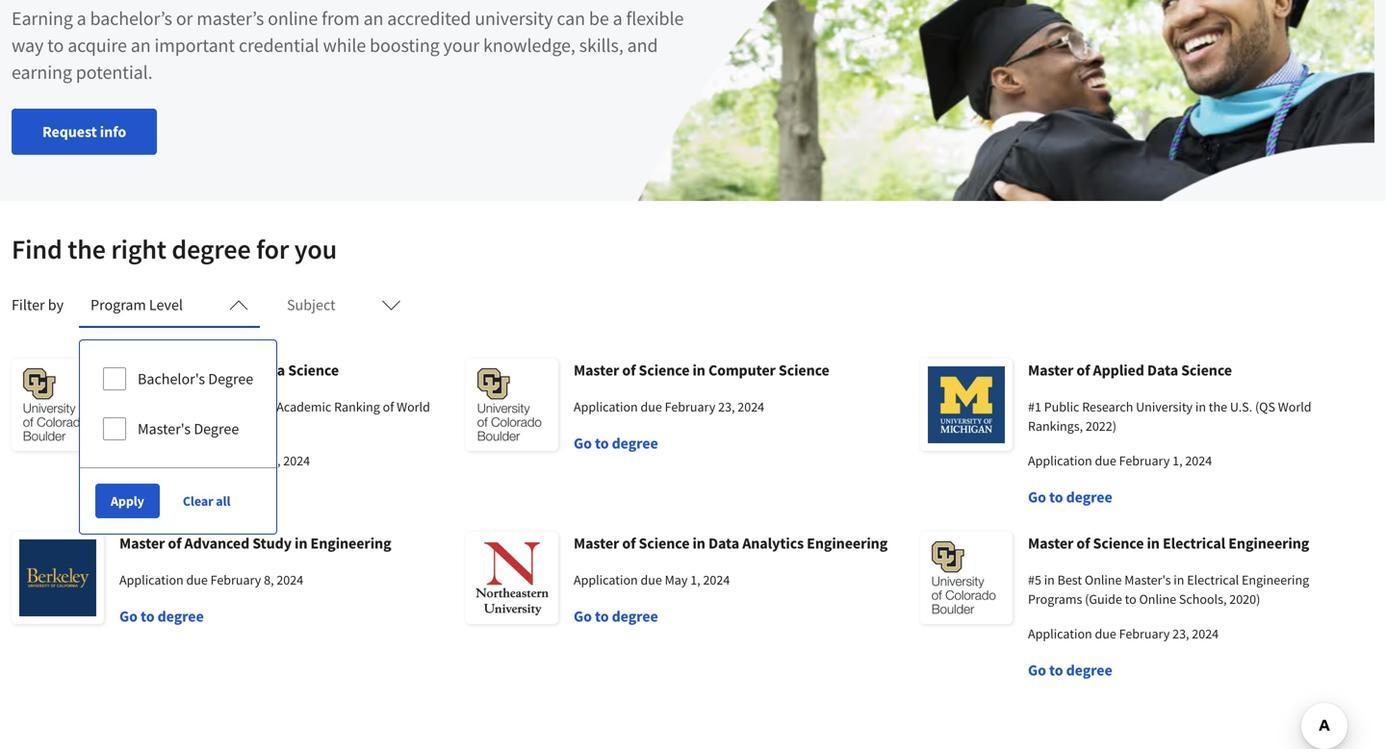Task type: locate. For each thing, give the bounding box(es) containing it.
to
[[47, 33, 64, 57], [595, 434, 609, 453], [141, 488, 155, 507], [1049, 488, 1063, 507], [1125, 591, 1136, 608], [141, 607, 155, 627], [595, 607, 609, 627], [1049, 661, 1063, 681]]

1 horizontal spatial application due february 23, 2024
[[574, 398, 764, 416]]

0 horizontal spatial online
[[1085, 572, 1122, 589]]

science up (guide
[[1093, 534, 1144, 553]]

university of colorado boulder image for master of science in data science
[[12, 359, 104, 451]]

of for master of advanced study in engineering
[[168, 534, 181, 553]]

1 vertical spatial master's
[[1125, 572, 1171, 589]]

1 horizontal spatial world
[[397, 398, 430, 416]]

2022)
[[1086, 418, 1117, 435]]

program level
[[91, 296, 183, 315]]

info
[[100, 122, 126, 141]]

degree down bachelor's degree
[[194, 420, 239, 439]]

february down the #5 in best online master's in electrical engineering programs (guide to online schools, 2020)
[[1119, 626, 1170, 643]]

due down master of science in computer science
[[641, 398, 662, 416]]

master for master of science in data science
[[119, 361, 165, 380]]

1 vertical spatial 23,
[[264, 452, 281, 470]]

application due february 23, 2024 down 2019)
[[119, 452, 310, 470]]

electrical up schools,
[[1187, 572, 1239, 589]]

february left 8,
[[210, 572, 261, 589]]

1 vertical spatial application due february 23, 2024
[[119, 452, 310, 470]]

master's down #38
[[138, 420, 191, 439]]

1 vertical spatial an
[[131, 33, 151, 57]]

2 horizontal spatial the
[[1209, 398, 1227, 416]]

1, for may
[[690, 572, 700, 589]]

2024 down computer
[[738, 398, 764, 416]]

application due may 1, 2024
[[574, 572, 730, 589]]

university of michigan image
[[920, 359, 1013, 451]]

university down master of applied data science
[[1136, 398, 1193, 416]]

world
[[236, 398, 270, 416], [397, 398, 430, 416], [1278, 398, 1312, 416]]

in up schools,
[[1174, 572, 1184, 589]]

0 vertical spatial degree
[[208, 370, 253, 389]]

2019)
[[191, 418, 222, 435]]

universities,
[[119, 418, 189, 435]]

1 horizontal spatial data
[[708, 534, 739, 553]]

university inside '#1 public research university in the u.s. (qs world rankings, 2022)'
[[1136, 398, 1193, 416]]

1 horizontal spatial university
[[1136, 398, 1193, 416]]

world right (qs
[[1278, 398, 1312, 416]]

data up '#38 university in the world (academic ranking of world universities, 2019)'
[[254, 361, 285, 380]]

in inside '#38 university in the world (academic ranking of world universities, 2019)'
[[202, 398, 212, 416]]

1, for february
[[1172, 452, 1183, 470]]

request info
[[42, 122, 126, 141]]

an
[[363, 6, 383, 30], [131, 33, 151, 57]]

university
[[475, 6, 553, 30]]

university up 'universities,'
[[142, 398, 199, 416]]

1 horizontal spatial university of colorado boulder image
[[466, 359, 558, 451]]

an right from
[[363, 6, 383, 30]]

in left "u.s." at the bottom right
[[1195, 398, 1206, 416]]

filter by
[[12, 296, 64, 315]]

knowledge,
[[483, 33, 575, 57]]

university of colorado boulder image
[[12, 359, 104, 451], [466, 359, 558, 451], [920, 532, 1013, 625]]

electrical
[[1163, 534, 1225, 553], [1187, 572, 1239, 589]]

online up (guide
[[1085, 572, 1122, 589]]

earning a bachelor's or master's online from an accredited university can be a flexible way to acquire an important credential while boosting your knowledge, skills, and earning potential.
[[12, 6, 684, 84]]

a up acquire
[[77, 6, 86, 30]]

february up all
[[210, 452, 261, 470]]

0 horizontal spatial a
[[77, 6, 86, 30]]

in up 2019)
[[202, 398, 212, 416]]

go
[[574, 434, 592, 453], [119, 488, 138, 507], [1028, 488, 1046, 507], [119, 607, 138, 627], [574, 607, 592, 627], [1028, 661, 1046, 681]]

2 vertical spatial application due february 23, 2024
[[1028, 626, 1219, 643]]

application
[[574, 398, 638, 416], [119, 452, 184, 470], [1028, 452, 1092, 470], [119, 572, 184, 589], [574, 572, 638, 589], [1028, 626, 1092, 643]]

bachelor's degree
[[138, 370, 253, 389]]

1,
[[1172, 452, 1183, 470], [690, 572, 700, 589]]

#1 public research university in the u.s. (qs world rankings, 2022)
[[1028, 398, 1312, 435]]

online
[[1085, 572, 1122, 589], [1139, 591, 1176, 608]]

1 horizontal spatial a
[[613, 6, 622, 30]]

for
[[256, 232, 289, 266]]

0 horizontal spatial application due february 23, 2024
[[119, 452, 310, 470]]

23,
[[718, 398, 735, 416], [264, 452, 281, 470], [1172, 626, 1189, 643]]

online left schools,
[[1139, 591, 1176, 608]]

you
[[294, 232, 337, 266]]

1 vertical spatial online
[[1139, 591, 1176, 608]]

2 horizontal spatial 23,
[[1172, 626, 1189, 643]]

request info button
[[12, 109, 157, 155]]

1, right may
[[690, 572, 700, 589]]

0 horizontal spatial world
[[236, 398, 270, 416]]

2024 down schools,
[[1192, 626, 1219, 643]]

1 vertical spatial degree
[[194, 420, 239, 439]]

1 vertical spatial electrical
[[1187, 572, 1239, 589]]

earning
[[12, 60, 72, 84]]

2 horizontal spatial data
[[1147, 361, 1178, 380]]

2 horizontal spatial world
[[1278, 398, 1312, 416]]

accredited
[[387, 6, 471, 30]]

electrical up the #5 in best online master's in electrical engineering programs (guide to online schools, 2020)
[[1163, 534, 1225, 553]]

2 university from the left
[[1136, 398, 1193, 416]]

data right applied
[[1147, 361, 1178, 380]]

0 vertical spatial 23,
[[718, 398, 735, 416]]

23, down computer
[[718, 398, 735, 416]]

february down '#1 public research university in the u.s. (qs world rankings, 2022)'
[[1119, 452, 1170, 470]]

master for master of advanced study in engineering
[[119, 534, 165, 553]]

23, for master of science in data science
[[264, 452, 281, 470]]

an down the bachelor's
[[131, 33, 151, 57]]

data for master of science in data analytics engineering
[[708, 534, 739, 553]]

master of applied data science
[[1028, 361, 1232, 380]]

in
[[238, 361, 251, 380], [693, 361, 705, 380], [202, 398, 212, 416], [1195, 398, 1206, 416], [295, 534, 307, 553], [693, 534, 705, 553], [1147, 534, 1160, 553], [1044, 572, 1055, 589], [1174, 572, 1184, 589]]

a right "be"
[[613, 6, 622, 30]]

february for master of science in data science
[[210, 452, 261, 470]]

0 vertical spatial master's
[[138, 420, 191, 439]]

university of california, berkeley image
[[12, 532, 104, 625]]

february
[[665, 398, 715, 416], [210, 452, 261, 470], [1119, 452, 1170, 470], [210, 572, 261, 589], [1119, 626, 1170, 643]]

2 vertical spatial 23,
[[1172, 626, 1189, 643]]

master
[[119, 361, 165, 380], [574, 361, 619, 380], [1028, 361, 1074, 380], [119, 534, 165, 553], [574, 534, 619, 553], [1028, 534, 1074, 553]]

ranking
[[334, 398, 380, 416]]

2020)
[[1229, 591, 1260, 608]]

filter
[[12, 296, 45, 315]]

1 horizontal spatial 1,
[[1172, 452, 1183, 470]]

data
[[254, 361, 285, 380], [1147, 361, 1178, 380], [708, 534, 739, 553]]

degree for master's degree
[[194, 420, 239, 439]]

while
[[323, 33, 366, 57]]

the right find
[[68, 232, 106, 266]]

0 horizontal spatial 23,
[[264, 452, 281, 470]]

in right #5
[[1044, 572, 1055, 589]]

from
[[322, 6, 360, 30]]

1, down '#1 public research university in the u.s. (qs world rankings, 2022)'
[[1172, 452, 1183, 470]]

0 vertical spatial 1,
[[1172, 452, 1183, 470]]

23, down schools,
[[1172, 626, 1189, 643]]

bachelor's
[[138, 370, 205, 389]]

science
[[184, 361, 235, 380], [288, 361, 339, 380], [639, 361, 690, 380], [779, 361, 829, 380], [1181, 361, 1232, 380], [639, 534, 690, 553], [1093, 534, 1144, 553]]

schools,
[[1179, 591, 1227, 608]]

go to degree
[[574, 434, 658, 453], [119, 488, 204, 507], [1028, 488, 1112, 507], [119, 607, 204, 627], [574, 607, 658, 627], [1028, 661, 1112, 681]]

3 world from the left
[[1278, 398, 1312, 416]]

degree
[[172, 232, 251, 266], [612, 434, 658, 453], [157, 488, 204, 507], [1066, 488, 1112, 507], [157, 607, 204, 627], [612, 607, 658, 627], [1066, 661, 1112, 681]]

the
[[68, 232, 106, 266], [215, 398, 234, 416], [1209, 398, 1227, 416]]

0 horizontal spatial an
[[131, 33, 151, 57]]

master's inside the #5 in best online master's in electrical engineering programs (guide to online schools, 2020)
[[1125, 572, 1171, 589]]

u.s.
[[1230, 398, 1252, 416]]

2 horizontal spatial university of colorado boulder image
[[920, 532, 1013, 625]]

1 vertical spatial 1,
[[690, 572, 700, 589]]

data left analytics
[[708, 534, 739, 553]]

application due february 1, 2024
[[1028, 452, 1212, 470]]

master of science in computer science
[[574, 361, 829, 380]]

world inside '#1 public research university in the u.s. (qs world rankings, 2022)'
[[1278, 398, 1312, 416]]

23, down '#38 university in the world (academic ranking of world universities, 2019)'
[[264, 452, 281, 470]]

clear all
[[183, 493, 230, 510]]

world down master of science in data science
[[236, 398, 270, 416]]

world for master of science in data science
[[397, 398, 430, 416]]

8,
[[264, 572, 274, 589]]

due down the advanced
[[186, 572, 208, 589]]

degree up 2019)
[[208, 370, 253, 389]]

master of science in electrical engineering
[[1028, 534, 1309, 553]]

may
[[665, 572, 688, 589]]

master's degree
[[138, 420, 239, 439]]

1 university from the left
[[142, 398, 199, 416]]

0 vertical spatial electrical
[[1163, 534, 1225, 553]]

application due february 23, 2024 down (guide
[[1028, 626, 1219, 643]]

1 world from the left
[[236, 398, 270, 416]]

master's
[[197, 6, 264, 30]]

0 horizontal spatial data
[[254, 361, 285, 380]]

your
[[443, 33, 479, 57]]

1 horizontal spatial online
[[1139, 591, 1176, 608]]

23, for master of science in electrical engineering
[[1172, 626, 1189, 643]]

by
[[48, 296, 64, 315]]

0 horizontal spatial 1,
[[690, 572, 700, 589]]

the left "u.s." at the bottom right
[[1209, 398, 1227, 416]]

0 horizontal spatial university
[[142, 398, 199, 416]]

1 a from the left
[[77, 6, 86, 30]]

1 horizontal spatial 23,
[[718, 398, 735, 416]]

2024
[[738, 398, 764, 416], [283, 452, 310, 470], [1185, 452, 1212, 470], [277, 572, 303, 589], [703, 572, 730, 589], [1192, 626, 1219, 643]]

due
[[641, 398, 662, 416], [186, 452, 208, 470], [1095, 452, 1116, 470], [186, 572, 208, 589], [641, 572, 662, 589], [1095, 626, 1116, 643]]

acquire
[[68, 33, 127, 57]]

0 vertical spatial an
[[363, 6, 383, 30]]

0 horizontal spatial university of colorado boulder image
[[12, 359, 104, 451]]

science up "u.s." at the bottom right
[[1181, 361, 1232, 380]]

degree
[[208, 370, 253, 389], [194, 420, 239, 439]]

master's down master of science in electrical engineering
[[1125, 572, 1171, 589]]

#38
[[119, 398, 139, 416]]

university
[[142, 398, 199, 416], [1136, 398, 1193, 416]]

#1
[[1028, 398, 1041, 416]]

2 horizontal spatial application due february 23, 2024
[[1028, 626, 1219, 643]]

application due february 23, 2024
[[574, 398, 764, 416], [119, 452, 310, 470], [1028, 626, 1219, 643]]

0 horizontal spatial master's
[[138, 420, 191, 439]]

to inside earning a bachelor's or master's online from an accredited university can be a flexible way to acquire an important credential while boosting your knowledge, skills, and earning potential.
[[47, 33, 64, 57]]

world for master of applied data science
[[1278, 398, 1312, 416]]

the up 2019)
[[215, 398, 234, 416]]

0 horizontal spatial the
[[68, 232, 106, 266]]

world right ranking
[[397, 398, 430, 416]]

program
[[91, 296, 146, 315]]

request
[[42, 122, 97, 141]]

1 horizontal spatial master's
[[1125, 572, 1171, 589]]

earning
[[12, 6, 73, 30]]

2 world from the left
[[397, 398, 430, 416]]

1 horizontal spatial the
[[215, 398, 234, 416]]

application due february 23, 2024 down master of science in computer science
[[574, 398, 764, 416]]

of for master of science in electrical engineering
[[1076, 534, 1090, 553]]



Task type: describe. For each thing, give the bounding box(es) containing it.
apply button
[[95, 484, 160, 519]]

(qs
[[1255, 398, 1275, 416]]

clear
[[183, 493, 213, 510]]

master of advanced study in engineering
[[119, 534, 391, 553]]

of inside '#38 university in the world (academic ranking of world universities, 2019)'
[[383, 398, 394, 416]]

master for master of science in electrical engineering
[[1028, 534, 1074, 553]]

(guide
[[1085, 591, 1122, 608]]

2 a from the left
[[613, 6, 622, 30]]

university of colorado boulder image for master of science in computer science
[[466, 359, 558, 451]]

data for master of science in data science
[[254, 361, 285, 380]]

science left computer
[[639, 361, 690, 380]]

study
[[252, 534, 292, 553]]

master's inside options list list box
[[138, 420, 191, 439]]

february for master of science in electrical engineering
[[1119, 626, 1170, 643]]

of for master of science in computer science
[[622, 361, 636, 380]]

in left computer
[[693, 361, 705, 380]]

skills,
[[579, 33, 623, 57]]

2024 down '#38 university in the world (academic ranking of world universities, 2019)'
[[283, 452, 310, 470]]

application due february 23, 2024 for master of science in electrical engineering
[[1028, 626, 1219, 643]]

2024 down master of science in data analytics engineering
[[703, 572, 730, 589]]

analytics
[[742, 534, 804, 553]]

university of colorado boulder image for master of science in electrical engineering
[[920, 532, 1013, 625]]

options list list box
[[80, 341, 276, 468]]

rankings,
[[1028, 418, 1083, 435]]

application due february 23, 2024 for master of science in data science
[[119, 452, 310, 470]]

master of science in data analytics engineering
[[574, 534, 888, 553]]

all
[[216, 493, 230, 510]]

master for master of science in data analytics engineering
[[574, 534, 619, 553]]

of for master of science in data science
[[168, 361, 181, 380]]

in up '#38 university in the world (academic ranking of world universities, 2019)'
[[238, 361, 251, 380]]

university inside '#38 university in the world (academic ranking of world universities, 2019)'
[[142, 398, 199, 416]]

the inside '#38 university in the world (academic ranking of world universities, 2019)'
[[215, 398, 234, 416]]

actions toolbar
[[80, 468, 276, 534]]

find the right degree for you
[[12, 232, 337, 266]]

programs
[[1028, 591, 1082, 608]]

2024 right 8,
[[277, 572, 303, 589]]

apply
[[111, 493, 144, 510]]

program level button
[[79, 282, 260, 328]]

or
[[176, 6, 193, 30]]

credential
[[239, 33, 319, 57]]

0 vertical spatial application due february 23, 2024
[[574, 398, 764, 416]]

2024 down '#1 public research university in the u.s. (qs world rankings, 2022)'
[[1185, 452, 1212, 470]]

due down (guide
[[1095, 626, 1116, 643]]

in up the #5 in best online master's in electrical engineering programs (guide to online schools, 2020)
[[1147, 534, 1160, 553]]

master for master of applied data science
[[1028, 361, 1074, 380]]

research
[[1082, 398, 1133, 416]]

to inside the #5 in best online master's in electrical engineering programs (guide to online schools, 2020)
[[1125, 591, 1136, 608]]

important
[[154, 33, 235, 57]]

february down master of science in computer science
[[665, 398, 715, 416]]

master for master of science in computer science
[[574, 361, 619, 380]]

application due february 8, 2024
[[119, 572, 303, 589]]

science right computer
[[779, 361, 829, 380]]

of for master of science in data analytics engineering
[[622, 534, 636, 553]]

engineering inside the #5 in best online master's in electrical engineering programs (guide to online schools, 2020)
[[1242, 572, 1309, 589]]

#5 in best online master's in electrical engineering programs (guide to online schools, 2020)
[[1028, 572, 1309, 608]]

0 vertical spatial online
[[1085, 572, 1122, 589]]

of for master of applied data science
[[1076, 361, 1090, 380]]

potential.
[[76, 60, 153, 84]]

boosting
[[370, 33, 440, 57]]

in inside '#1 public research university in the u.s. (qs world rankings, 2022)'
[[1195, 398, 1206, 416]]

february for master of applied data science
[[1119, 452, 1170, 470]]

(academic
[[272, 398, 331, 416]]

science up may
[[639, 534, 690, 553]]

way
[[12, 33, 44, 57]]

#5
[[1028, 572, 1041, 589]]

due down master's degree
[[186, 452, 208, 470]]

clear all button
[[175, 484, 238, 519]]

in up application due may 1, 2024
[[693, 534, 705, 553]]

science up (academic
[[288, 361, 339, 380]]

1 horizontal spatial an
[[363, 6, 383, 30]]

and
[[627, 33, 658, 57]]

level
[[149, 296, 183, 315]]

the inside '#1 public research university in the u.s. (qs world rankings, 2022)'
[[1209, 398, 1227, 416]]

bachelor's
[[90, 6, 172, 30]]

computer
[[708, 361, 776, 380]]

science up 2019)
[[184, 361, 235, 380]]

degree for bachelor's degree
[[208, 370, 253, 389]]

northeastern university image
[[466, 532, 558, 625]]

due down 2022)
[[1095, 452, 1116, 470]]

due left may
[[641, 572, 662, 589]]

electrical inside the #5 in best online master's in electrical engineering programs (guide to online schools, 2020)
[[1187, 572, 1239, 589]]

advanced
[[184, 534, 249, 553]]

master of science in data science
[[119, 361, 339, 380]]

online
[[268, 6, 318, 30]]

applied
[[1093, 361, 1144, 380]]

right
[[111, 232, 166, 266]]

find
[[12, 232, 62, 266]]

best
[[1057, 572, 1082, 589]]

#38 university in the world (academic ranking of world universities, 2019)
[[119, 398, 430, 435]]

can
[[557, 6, 585, 30]]

public
[[1044, 398, 1079, 416]]

flexible
[[626, 6, 684, 30]]

be
[[589, 6, 609, 30]]

in right study
[[295, 534, 307, 553]]



Task type: vqa. For each thing, say whether or not it's contained in the screenshot.


